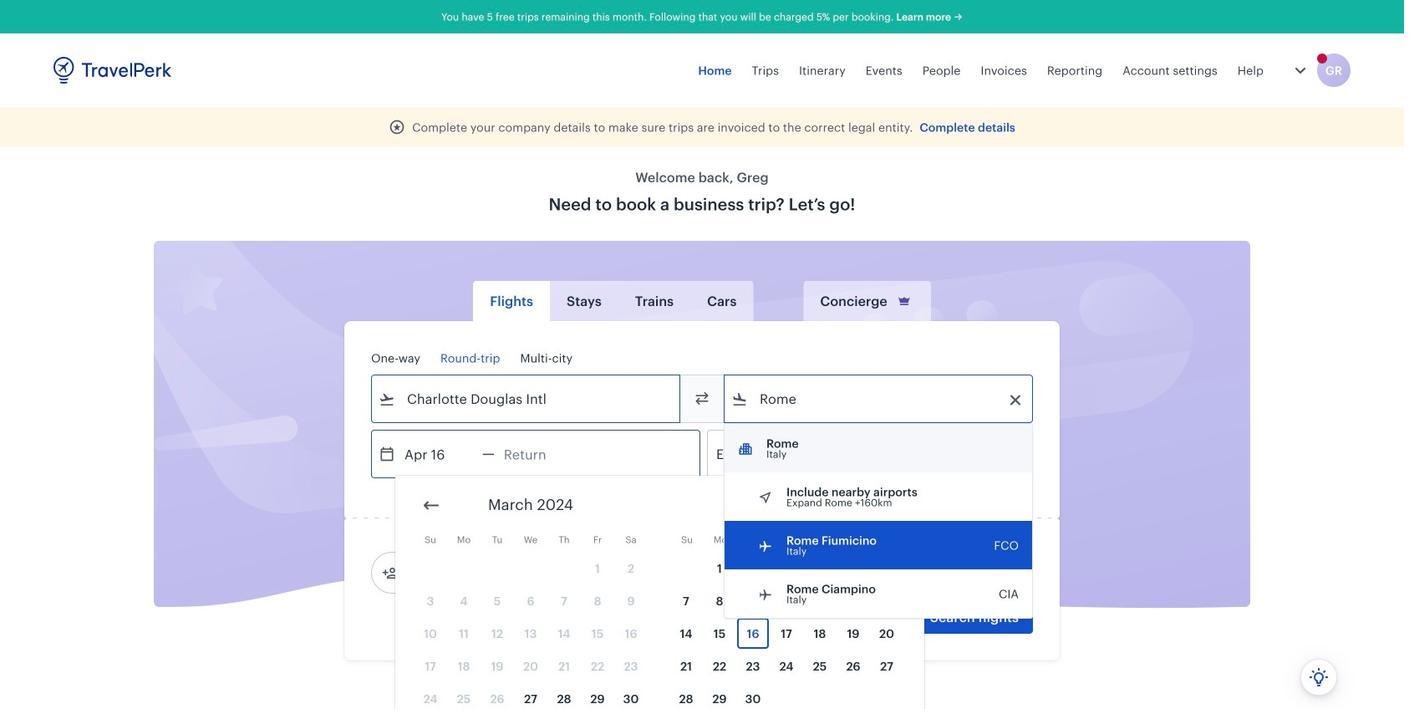 Task type: describe. For each thing, give the bounding box(es) containing it.
choose friday, april 5, 2024 as your check-out date. it's available. image
[[838, 553, 870, 584]]

move backward to switch to the previous month. image
[[421, 495, 441, 516]]

choose thursday, april 11, 2024 as your check-out date. it's available. image
[[804, 585, 836, 616]]

choose friday, april 12, 2024 as your check-out date. it's available. image
[[838, 585, 870, 616]]



Task type: locate. For each thing, give the bounding box(es) containing it.
choose thursday, april 4, 2024 as your check-out date. it's available. image
[[804, 553, 836, 584]]

To search field
[[748, 385, 1011, 412]]

Return text field
[[495, 431, 582, 477]]

choose saturday, april 6, 2024 as your check-out date. it's available. image
[[871, 553, 903, 584]]

choose wednesday, april 3, 2024 as your check-out date. it's available. image
[[771, 553, 803, 584]]

choose wednesday, april 10, 2024 as your check-out date. it's available. image
[[771, 585, 803, 616]]

calendar application
[[396, 476, 1405, 709]]

Add first traveler search field
[[399, 559, 573, 586]]

move forward to switch to the next month. image
[[878, 495, 898, 516]]

Depart text field
[[396, 431, 482, 477]]

choose saturday, april 13, 2024 as your check-out date. it's available. image
[[871, 585, 903, 616]]

choose tuesday, april 9, 2024 as your check-out date. it's available. image
[[738, 585, 769, 616]]

choose tuesday, april 2, 2024 as your check-out date. it's available. image
[[738, 553, 769, 584]]

From search field
[[396, 385, 658, 412]]



